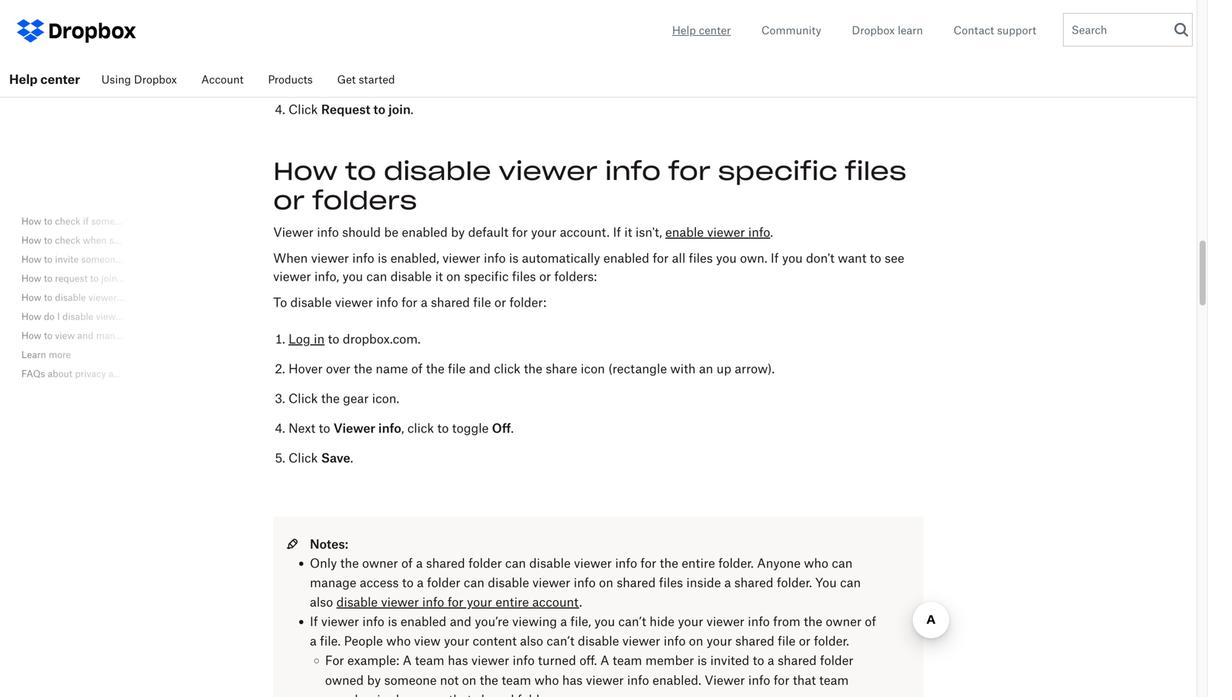 Task type: describe. For each thing, give the bounding box(es) containing it.
folder inside if viewer info is enabled and you're viewing a file, you can't hide your viewer info from the owner of a file. people who view your content also can't disable viewer info on your shared file or folder. for example: a team has viewer info turned off. a team member is invited to a shared folder owned by someone not on the team who has viewer info enabled. viewer info for that team member is shown on that shared folder.
[[820, 654, 854, 668]]

specific inside how to disable viewer info for specific files or folders
[[718, 156, 838, 187]]

on right not
[[462, 673, 476, 688]]

request
[[55, 273, 88, 284]]

off.
[[580, 654, 597, 668]]

the right from
[[804, 614, 823, 629]]

privacy
[[75, 368, 106, 380]]

disable right i
[[62, 311, 93, 322]]

0 horizontal spatial that
[[449, 693, 472, 698]]

for
[[325, 654, 344, 668]]

shared down anyone
[[734, 575, 774, 590]]

share
[[546, 361, 577, 376]]

or inside how to disable viewer info for specific files or folders
[[273, 185, 305, 216]]

about
[[48, 368, 72, 380]]

entire inside only the owner of a shared folder can disable viewer info for the entire folder. anyone who can manage access to a folder can disable viewer info on shared files inside a shared folder. you can also
[[682, 556, 715, 571]]

0 horizontal spatial help
[[9, 72, 38, 87]]

if inside when viewer info is enabled, viewer info is automatically enabled for all files you own. if you don't want to see viewer info, you can disable it on specific files or folders:
[[771, 251, 779, 265]]

someone down "how to check when someone last..." 'link'
[[81, 254, 121, 265]]

with
[[670, 361, 696, 376]]

get started link
[[325, 61, 407, 98]]

info,
[[314, 269, 339, 284]]

to left request
[[44, 273, 52, 284]]

it inside when viewer info is enabled, viewer info is automatically enabled for all files you own. if you don't want to see viewer info, you can disable it on specific files or folders:
[[435, 269, 443, 284]]

products
[[268, 73, 313, 86]]

anyone
[[757, 556, 801, 571]]

1 horizontal spatial viewer
[[334, 421, 375, 436]]

want
[[838, 251, 867, 265]]

community link
[[762, 22, 821, 39]]

1 horizontal spatial if
[[613, 225, 621, 239]]

and right privacy
[[109, 368, 125, 380]]

can up the viewing
[[505, 556, 526, 571]]

click the profile picture or initials of the person whose team you'd like to join.
[[289, 72, 733, 87]]

to right in
[[328, 331, 339, 346]]

0 vertical spatial help center
[[672, 24, 731, 37]]

all
[[672, 251, 686, 265]]

is left shown
[[377, 693, 387, 698]]

how to invite someone to join ... link
[[21, 252, 159, 267]]

a left file.
[[310, 634, 317, 649]]

the right the over on the left of the page
[[354, 361, 372, 376]]

faqs about privacy and access link
[[21, 366, 157, 382]]

0 vertical spatial dropbox
[[852, 24, 895, 37]]

hover
[[289, 361, 323, 376]]

enabled,
[[391, 251, 439, 265]]

account link
[[189, 61, 256, 98]]

to down do
[[44, 330, 52, 342]]

to right next
[[319, 421, 330, 436]]

the left gear
[[321, 391, 340, 406]]

access inside how to check if someone is vie... how to check when someone last... how to invite someone to join ... how to request to join a team ... how to disable viewer info for... how do i disable viewer info f... how to view and manage existin... learn more faqs about privacy and access
[[127, 368, 157, 380]]

viewer inside if viewer info is enabled and you're viewing a file, you can't hide your viewer info from the owner of a file. people who view your content also can't disable viewer info on your shared file or folder. for example: a team has viewer info turned off. a team member is invited to a shared folder owned by someone not on the team who has viewer info enabled. viewer info for that team member is shown on that shared folder.
[[705, 673, 745, 688]]

the left "person"
[[499, 72, 517, 87]]

disable inside how to disable viewer info for specific files or folders
[[384, 156, 491, 187]]

click request to join .
[[289, 102, 414, 117]]

shown
[[390, 693, 428, 698]]

turned
[[538, 654, 576, 668]]

shared up disable viewer info for your entire account link
[[426, 556, 465, 571]]

next to viewer info , click to toggle off .
[[289, 421, 514, 436]]

from
[[773, 614, 801, 629]]

log in to dropbox.com.
[[289, 331, 421, 346]]

1 a from the left
[[403, 654, 412, 668]]

to up how to invite someone to join ... link
[[44, 235, 52, 246]]

0 horizontal spatial entire
[[496, 595, 529, 610]]

0 vertical spatial member
[[646, 654, 694, 668]]

2 vertical spatial join
[[101, 273, 117, 284]]

2 a from the left
[[600, 654, 609, 668]]

a up to a
[[416, 556, 423, 571]]

how to disable viewer info for... link
[[21, 290, 156, 305]]

initials
[[442, 72, 481, 87]]

to
[[273, 295, 287, 310]]

you left don't
[[782, 251, 803, 265]]

shared down the enabled,
[[431, 295, 470, 310]]

faqs
[[21, 368, 45, 380]]

shared up invited
[[735, 634, 775, 649]]

own.
[[740, 251, 768, 265]]

you left own. on the top right
[[716, 251, 737, 265]]

to up do
[[44, 292, 52, 303]]

enable viewer info link
[[666, 225, 770, 239]]

disable inside if viewer info is enabled and you're viewing a file, you can't hide your viewer info from the owner of a file. people who view your content also can't disable viewer info on your shared file or folder. for example: a team has viewer info turned off. a team member is invited to a shared folder owned by someone not on the team who has viewer info enabled. viewer info for that team member is shown on that shared folder.
[[578, 634, 619, 649]]

a right invited
[[768, 654, 774, 668]]

0 vertical spatial viewer
[[273, 225, 314, 239]]

disable down request
[[55, 292, 86, 303]]

on inside only the owner of a shared folder can disable viewer info for the entire folder. anyone who can manage access to a folder can disable viewer info on shared files inside a shared folder. you can also
[[599, 575, 613, 590]]

on down not
[[431, 693, 446, 698]]

how to view and manage existin... link
[[21, 328, 168, 343]]

0 vertical spatial ...
[[152, 254, 159, 265]]

is inside how to check if someone is vie... how to check when someone last... how to invite someone to join ... how to request to join a team ... how to disable viewer info for... how do i disable viewer info f... how to view and manage existin... learn more faqs about privacy and access
[[133, 216, 140, 227]]

next
[[289, 421, 315, 436]]

support
[[997, 24, 1037, 37]]

picture
[[383, 72, 424, 87]]

1 horizontal spatial help center link
[[672, 22, 731, 39]]

using
[[101, 73, 131, 86]]

viewing
[[512, 614, 557, 629]]

example:
[[347, 654, 399, 668]]

enabled for viewing
[[401, 614, 447, 629]]

more
[[49, 349, 71, 361]]

person
[[521, 72, 560, 87]]

hover over the name of the file and click the share icon (rectangle with an up arrow).
[[289, 361, 775, 376]]

1 horizontal spatial can't
[[618, 614, 646, 629]]

the right click
[[524, 361, 543, 376]]

using dropbox
[[101, 73, 177, 86]]

the right name
[[426, 361, 445, 376]]

1 horizontal spatial join
[[134, 254, 150, 265]]

or inside when viewer info is enabled, viewer info is automatically enabled for all files you own. if you don't want to see viewer info, you can disable it on specific files or folders:
[[539, 269, 551, 284]]

your up you're
[[467, 595, 492, 610]]

over
[[326, 361, 351, 376]]

your right hide
[[678, 614, 703, 629]]

1 vertical spatial file
[[448, 361, 466, 376]]

contact
[[954, 24, 994, 37]]

for inside if viewer info is enabled and you're viewing a file, you can't hide your viewer info from the owner of a file. people who view your content also can't disable viewer info on your shared file or folder. for example: a team has viewer info turned off. a team member is invited to a shared folder owned by someone not on the team who has viewer info enabled. viewer info for that team member is shown on that shared folder.
[[774, 673, 790, 688]]

how to disable viewer info for specific files or folders
[[273, 156, 907, 216]]

0 horizontal spatial folder.
[[518, 693, 553, 698]]

you inside if viewer info is enabled and you're viewing a file, you can't hide your viewer info from the owner of a file. people who view your content also can't disable viewer info on your shared file or folder. for example: a team has viewer info turned off. a team member is invited to a shared folder owned by someone not on the team who has viewer info enabled. viewer info for that team member is shown on that shared folder.
[[594, 614, 615, 629]]

the left profile on the left top
[[321, 72, 340, 87]]

a down the enabled,
[[421, 295, 428, 310]]

is up "example:"
[[388, 614, 397, 629]]

a left file,
[[560, 614, 567, 629]]

a inside how to check if someone is vie... how to check when someone last... how to invite someone to join ... how to request to join a team ... how to disable viewer info for... how do i disable viewer info f... how to view and manage existin... learn more faqs about privacy and access
[[120, 273, 125, 284]]

last...
[[151, 235, 174, 246]]

learn more link
[[21, 347, 124, 363]]

profile
[[343, 72, 380, 87]]

someone down vie... on the left
[[109, 235, 149, 246]]

can up disable viewer info for your entire account .
[[464, 575, 485, 590]]

1 vertical spatial help center link
[[0, 61, 89, 98]]

is down the viewer info should be enabled by default for your account. if it isn't, enable viewer info .
[[509, 251, 519, 265]]

of inside if viewer info is enabled and you're viewing a file, you can't hide your viewer info from the owner of a file. people who view your content also can't disable viewer info on your shared file or folder. for example: a team has viewer info turned off. a team member is invited to a shared folder owned by someone not on the team who has viewer info enabled. viewer info for that team member is shown on that shared folder.
[[865, 614, 876, 629]]

can up folder. you
[[832, 556, 853, 571]]

1 horizontal spatial that
[[793, 673, 816, 688]]

1 check from the top
[[55, 216, 80, 227]]

can inside when viewer info is enabled, viewer info is automatically enabled for all files you own. if you don't want to see viewer info, you can disable it on specific files or folders:
[[366, 269, 387, 284]]

be
[[384, 225, 399, 239]]

Search text field
[[1064, 14, 1171, 46]]

dropbox learn
[[852, 24, 923, 37]]

is left invited
[[697, 654, 707, 668]]

files inside only the owner of a shared folder can disable viewer info for the entire folder. anyone who can manage access to a folder can disable viewer info on shared files inside a shared folder. you can also
[[659, 575, 683, 590]]

log
[[289, 331, 310, 346]]

file inside if viewer info is enabled and you're viewing a file, you can't hide your viewer info from the owner of a file. people who view your content also can't disable viewer info on your shared file or folder. for example: a team has viewer info turned off. a team member is invited to a shared folder owned by someone not on the team who has viewer info enabled. viewer info for that team member is shown on that shared folder.
[[778, 634, 796, 649]]

team inside how to check if someone is vie... how to check when someone last... how to invite someone to join ... how to request to join a team ... how to disable viewer info for... how do i disable viewer info f... how to view and manage existin... learn more faqs about privacy and access
[[127, 273, 149, 284]]

1 horizontal spatial center
[[699, 24, 731, 37]]

how to check if someone is vie... link
[[21, 214, 162, 229]]

to right , click
[[437, 421, 449, 436]]

by inside if viewer info is enabled and you're viewing a file, you can't hide your viewer info from the owner of a file. people who view your content also can't disable viewer info on your shared file or folder. for example: a team has viewer info turned off. a team member is invited to a shared folder owned by someone not on the team who has viewer info enabled. viewer info for that team member is shown on that shared folder.
[[367, 673, 381, 688]]

icon.
[[372, 391, 399, 406]]

automatically
[[522, 251, 600, 265]]

see
[[885, 251, 904, 265]]

if
[[83, 216, 89, 227]]

1 horizontal spatial who
[[535, 673, 559, 688]]

or left initials
[[427, 72, 439, 87]]

owner inside if viewer info is enabled and you're viewing a file, you can't hide your viewer info from the owner of a file. people who view your content also can't disable viewer info on your shared file or folder. for example: a team has viewer info turned off. a team member is invited to a shared folder owned by someone not on the team who has viewer info enabled. viewer info for that team member is shown on that shared folder.
[[826, 614, 862, 629]]

like
[[671, 72, 691, 87]]

community
[[762, 24, 821, 37]]

arrow).
[[735, 361, 775, 376]]

1 horizontal spatial has
[[562, 673, 583, 688]]

of inside only the owner of a shared folder can disable viewer info for the entire folder. anyone who can manage access to a folder can disable viewer info on shared files inside a shared folder. you can also
[[401, 556, 413, 571]]

using dropbox link
[[89, 61, 189, 98]]

file.
[[320, 634, 341, 649]]

to left invite
[[44, 254, 52, 265]]

specific inside when viewer info is enabled, viewer info is automatically enabled for all files you own. if you don't want to see viewer info, you can disable it on specific files or folders:
[[464, 269, 509, 284]]

the down content
[[480, 673, 498, 688]]

account.
[[560, 225, 610, 239]]

how to check when someone last... link
[[21, 233, 174, 248]]

view inside if viewer info is enabled and you're viewing a file, you can't hide your viewer info from the owner of a file. people who view your content also can't disable viewer info on your shared file or folder. for example: a team has viewer info turned off. a team member is invited to a shared folder owned by someone not on the team who has viewer info enabled. viewer info for that team member is shown on that shared folder.
[[414, 634, 441, 649]]

0 horizontal spatial can't
[[547, 634, 575, 649]]

(rectangle
[[608, 361, 667, 376]]

only
[[310, 556, 337, 571]]

to a
[[402, 575, 424, 590]]



Task type: vqa. For each thing, say whether or not it's contained in the screenshot.
Access in the Only the owner of a shared folder can disable viewer info for the entire folder. Anyone who can manage access to a folder can disable viewer info on shared files inside a shared folder. You can also
yes



Task type: locate. For each thing, give the bounding box(es) containing it.
1 vertical spatial it
[[435, 269, 443, 284]]

invited
[[710, 654, 750, 668]]

for inside how to disable viewer info for specific files or folders
[[668, 156, 711, 187]]

also down the viewing
[[520, 634, 543, 649]]

icon
[[581, 361, 605, 376]]

someone
[[91, 216, 131, 227], [109, 235, 149, 246], [81, 254, 121, 265], [384, 673, 437, 688]]

on up to disable viewer info for a shared file or folder:
[[446, 269, 461, 284]]

1 vertical spatial dropbox
[[134, 73, 177, 86]]

name
[[376, 361, 408, 376]]

not
[[440, 673, 459, 688]]

on
[[446, 269, 461, 284], [599, 575, 613, 590], [689, 634, 703, 649], [462, 673, 476, 688], [431, 693, 446, 698]]

specific
[[718, 156, 838, 187], [464, 269, 509, 284]]

products link
[[256, 61, 325, 98]]

has down turned
[[562, 673, 583, 688]]

log in link
[[289, 331, 325, 346]]

info inside how to disable viewer info for specific files or folders
[[605, 156, 661, 187]]

shared down content
[[475, 693, 514, 698]]

help center down dropbox image
[[9, 72, 80, 87]]

1 horizontal spatial view
[[414, 634, 441, 649]]

... down last...
[[152, 254, 159, 265]]

a right off.
[[600, 654, 609, 668]]

has
[[448, 654, 468, 668], [562, 673, 583, 688]]

you're
[[475, 614, 509, 629]]

2 vertical spatial file
[[778, 634, 796, 649]]

someone up "how to check when someone last..." 'link'
[[91, 216, 131, 227]]

for
[[668, 156, 711, 187], [512, 225, 528, 239], [653, 251, 669, 265], [402, 295, 418, 310], [641, 556, 657, 571], [448, 595, 464, 610], [774, 673, 790, 688]]

access left to a
[[360, 575, 399, 590]]

manage inside only the owner of a shared folder can disable viewer info for the entire folder. anyone who can manage access to a folder can disable viewer info on shared files inside a shared folder. you can also
[[310, 575, 357, 590]]

2 horizontal spatial folder
[[820, 654, 854, 668]]

0 vertical spatial owner
[[362, 556, 398, 571]]

highlight icon image
[[286, 538, 298, 550]]

disable up off.
[[578, 634, 619, 649]]

1 vertical spatial that
[[449, 693, 472, 698]]

1 vertical spatial can't
[[547, 634, 575, 649]]

center up join.
[[699, 24, 731, 37]]

1 horizontal spatial entire
[[682, 556, 715, 571]]

it
[[624, 225, 632, 239], [435, 269, 443, 284]]

1 horizontal spatial dropbox
[[852, 24, 895, 37]]

someone up shown
[[384, 673, 437, 688]]

0 horizontal spatial specific
[[464, 269, 509, 284]]

1 horizontal spatial member
[[646, 654, 694, 668]]

click for click request to join .
[[289, 102, 318, 117]]

team
[[604, 72, 634, 87], [127, 273, 149, 284], [415, 654, 444, 668], [613, 654, 642, 668], [502, 673, 531, 688], [819, 673, 849, 688]]

2 check from the top
[[55, 235, 80, 246]]

0 horizontal spatial a
[[403, 654, 412, 668]]

0 horizontal spatial help center link
[[0, 61, 89, 98]]

1 horizontal spatial access
[[360, 575, 399, 590]]

when
[[273, 251, 308, 265]]

to down "how to check when someone last..." 'link'
[[123, 254, 132, 265]]

2 vertical spatial who
[[535, 673, 559, 688]]

disable up the account
[[529, 556, 571, 571]]

file left click
[[448, 361, 466, 376]]

0 vertical spatial has
[[448, 654, 468, 668]]

1 horizontal spatial it
[[624, 225, 632, 239]]

content
[[473, 634, 517, 649]]

to disable viewer info for a shared file or folder:
[[273, 295, 546, 310]]

0 horizontal spatial has
[[448, 654, 468, 668]]

enabled
[[402, 225, 448, 239], [604, 251, 649, 265], [401, 614, 447, 629]]

or
[[427, 72, 439, 87], [273, 185, 305, 216], [539, 269, 551, 284], [495, 295, 506, 310], [799, 634, 811, 649]]

people
[[344, 634, 383, 649]]

viewer info should be enabled by default for your account. if it isn't, enable viewer info .
[[273, 225, 773, 239]]

2 horizontal spatial join
[[389, 102, 411, 117]]

0 vertical spatial folder.
[[718, 556, 754, 571]]

disable down info,
[[290, 295, 332, 310]]

who inside only the owner of a shared folder can disable viewer info for the entire folder. anyone who can manage access to a folder can disable viewer info on shared files inside a shared folder. you can also
[[804, 556, 829, 571]]

1 vertical spatial manage
[[310, 575, 357, 590]]

viewer down invited
[[705, 673, 745, 688]]

to right the 'like'
[[694, 72, 705, 87]]

help center
[[672, 24, 731, 37], [9, 72, 80, 87]]

1 vertical spatial check
[[55, 235, 80, 246]]

learn
[[898, 24, 923, 37]]

up
[[717, 361, 732, 376]]

i
[[57, 311, 60, 322]]

has up not
[[448, 654, 468, 668]]

owner inside only the owner of a shared folder can disable viewer info for the entire folder. anyone who can manage access to a folder can disable viewer info on shared files inside a shared folder. you can also
[[362, 556, 398, 571]]

0 horizontal spatial viewer
[[273, 225, 314, 239]]

and left click
[[469, 361, 491, 376]]

click for click save .
[[289, 451, 318, 465]]

to up 'should'
[[345, 156, 376, 187]]

dropbox
[[852, 24, 895, 37], [134, 73, 177, 86]]

1 vertical spatial also
[[520, 634, 543, 649]]

1 vertical spatial help center
[[9, 72, 80, 87]]

1 vertical spatial join
[[134, 254, 150, 265]]

1 vertical spatial entire
[[496, 595, 529, 610]]

2 horizontal spatial who
[[804, 556, 829, 571]]

None search field
[[1064, 14, 1182, 50]]

0 vertical spatial manage
[[96, 330, 131, 342]]

and down how do i disable viewer info f... link
[[77, 330, 94, 342]]

0 horizontal spatial dropbox
[[134, 73, 177, 86]]

folder:
[[510, 295, 546, 310]]

0 vertical spatial check
[[55, 216, 80, 227]]

disable up you're
[[488, 575, 529, 590]]

0 vertical spatial join
[[389, 102, 411, 117]]

0 vertical spatial also
[[310, 595, 333, 610]]

file
[[473, 295, 491, 310], [448, 361, 466, 376], [778, 634, 796, 649]]

to inside how to disable viewer info for specific files or folders
[[345, 156, 376, 187]]

1 vertical spatial access
[[360, 575, 399, 590]]

2 horizontal spatial file
[[778, 634, 796, 649]]

for inside only the owner of a shared folder can disable viewer info for the entire folder. anyone who can manage access to a folder can disable viewer info on shared files inside a shared folder. you can also
[[641, 556, 657, 571]]

files
[[845, 156, 907, 187], [689, 251, 713, 265], [512, 269, 536, 284], [659, 575, 683, 590]]

access
[[127, 368, 157, 380], [360, 575, 399, 590]]

1 vertical spatial viewer
[[334, 421, 375, 436]]

0 vertical spatial by
[[451, 225, 465, 239]]

1 vertical spatial if
[[771, 251, 779, 265]]

on inside when viewer info is enabled, viewer info is automatically enabled for all files you own. if you don't want to see viewer info, you can disable it on specific files or folders:
[[446, 269, 461, 284]]

if inside if viewer info is enabled and you're viewing a file, you can't hide your viewer info from the owner of a file. people who view your content also can't disable viewer info on your shared file or folder. for example: a team has viewer info turned off. a team member is invited to a shared folder owned by someone not on the team who has viewer info enabled. viewer info for that team member is shown on that shared folder.
[[310, 614, 318, 629]]

if left isn't,
[[613, 225, 621, 239]]

if right own. on the top right
[[771, 251, 779, 265]]

0 horizontal spatial center
[[40, 72, 80, 87]]

enabled inside if viewer info is enabled and you're viewing a file, you can't hide your viewer info from the owner of a file. people who view your content also can't disable viewer info on your shared file or folder. for example: a team has viewer info turned off. a team member is invited to a shared folder owned by someone not on the team who has viewer info enabled. viewer info for that team member is shown on that shared folder.
[[401, 614, 447, 629]]

view up not
[[414, 634, 441, 649]]

... up for...
[[152, 273, 158, 284]]

disable up be at the left
[[384, 156, 491, 187]]

2 vertical spatial folder
[[820, 654, 854, 668]]

is
[[133, 216, 140, 227], [378, 251, 387, 265], [509, 251, 519, 265], [388, 614, 397, 629], [697, 654, 707, 668], [377, 693, 387, 698]]

click save .
[[289, 451, 353, 465]]

2 click from the top
[[289, 102, 318, 117]]

learn
[[21, 349, 46, 361]]

folder
[[469, 556, 502, 571], [427, 575, 460, 590], [820, 654, 854, 668]]

1 horizontal spatial help
[[672, 24, 696, 37]]

by down "example:"
[[367, 673, 381, 688]]

that down from
[[793, 673, 816, 688]]

you right info,
[[343, 269, 363, 284]]

get started
[[337, 73, 395, 86]]

how do i disable viewer info f... link
[[21, 309, 155, 324]]

enabled for for
[[402, 225, 448, 239]]

member down owned
[[325, 693, 374, 698]]

for inside when viewer info is enabled, viewer info is automatically enabled for all files you own. if you don't want to see viewer info, you can disable it on specific files or folders:
[[653, 251, 669, 265]]

account
[[201, 73, 244, 86]]

0 vertical spatial can't
[[618, 614, 646, 629]]

view up more
[[55, 330, 75, 342]]

0 vertical spatial folder
[[469, 556, 502, 571]]

you'd
[[637, 72, 667, 87]]

don't
[[806, 251, 835, 265]]

only the owner of a shared folder can disable viewer info for the entire folder. anyone who can manage access to a folder can disable viewer info on shared files inside a shared folder. you can also
[[310, 556, 861, 610]]

0 horizontal spatial folder
[[427, 575, 460, 590]]

click left get
[[289, 72, 318, 87]]

disable up people
[[336, 595, 378, 610]]

can right folder. you
[[840, 575, 861, 590]]

1 vertical spatial owner
[[826, 614, 862, 629]]

2 vertical spatial if
[[310, 614, 318, 629]]

enabled inside when viewer info is enabled, viewer info is automatically enabled for all files you own. if you don't want to see viewer info, you can disable it on specific files or folders:
[[604, 251, 649, 265]]

2 vertical spatial enabled
[[401, 614, 447, 629]]

1 vertical spatial member
[[325, 693, 374, 698]]

account
[[532, 595, 579, 610]]

how inside how to disable viewer info for specific files or folders
[[273, 156, 338, 187]]

folders
[[312, 185, 417, 216]]

click
[[494, 361, 521, 376]]

click down products
[[289, 102, 318, 117]]

0 horizontal spatial by
[[367, 673, 381, 688]]

whose
[[563, 72, 601, 87]]

0 horizontal spatial help center
[[9, 72, 80, 87]]

viewer
[[499, 156, 598, 187], [707, 225, 745, 239], [311, 251, 349, 265], [443, 251, 480, 265], [273, 269, 311, 284], [88, 292, 117, 303], [335, 295, 373, 310], [96, 311, 124, 322], [574, 556, 612, 571], [533, 575, 570, 590], [381, 595, 419, 610], [321, 614, 359, 629], [707, 614, 745, 629], [623, 634, 660, 649], [471, 654, 509, 668], [586, 673, 624, 688]]

shared down from
[[778, 654, 817, 668]]

manage down how do i disable viewer info f... link
[[96, 330, 131, 342]]

4 click from the top
[[289, 451, 318, 465]]

0 vertical spatial it
[[624, 225, 632, 239]]

2 vertical spatial viewer
[[705, 673, 745, 688]]

help center up join.
[[672, 24, 731, 37]]

existin...
[[133, 330, 168, 342]]

enabled down disable viewer info for your entire account link
[[401, 614, 447, 629]]

to left if
[[44, 216, 52, 227]]

1 vertical spatial enabled
[[604, 251, 649, 265]]

can up to disable viewer info for a shared file or folder:
[[366, 269, 387, 284]]

1 vertical spatial has
[[562, 673, 583, 688]]

shared up hide
[[617, 575, 656, 590]]

your left content
[[444, 634, 469, 649]]

enable
[[666, 225, 704, 239]]

1 vertical spatial folder.
[[814, 634, 849, 649]]

2 horizontal spatial if
[[771, 251, 779, 265]]

dropbox right using
[[134, 73, 177, 86]]

0 vertical spatial view
[[55, 330, 75, 342]]

to down started
[[373, 102, 386, 117]]

0 horizontal spatial file
[[448, 361, 466, 376]]

isn't,
[[636, 225, 662, 239]]

center
[[699, 24, 731, 37], [40, 72, 80, 87]]

or down from
[[799, 634, 811, 649]]

1 click from the top
[[289, 72, 318, 87]]

who down turned
[[535, 673, 559, 688]]

0 vertical spatial help center link
[[672, 22, 731, 39]]

an
[[699, 361, 713, 376]]

to inside when viewer info is enabled, viewer info is automatically enabled for all files you own. if you don't want to see viewer info, you can disable it on specific files or folders:
[[870, 251, 881, 265]]

or left the folder:
[[495, 295, 506, 310]]

manage down 'only'
[[310, 575, 357, 590]]

dropbox.com.
[[343, 331, 421, 346]]

clear image
[[1171, 24, 1182, 36]]

disable down the enabled,
[[391, 269, 432, 284]]

1 horizontal spatial a
[[600, 654, 609, 668]]

on up enabled.
[[689, 634, 703, 649]]

click up next
[[289, 391, 318, 406]]

1 vertical spatial view
[[414, 634, 441, 649]]

hide
[[650, 614, 675, 629]]

folder. down folder. you
[[814, 634, 849, 649]]

0 horizontal spatial it
[[435, 269, 443, 284]]

vie...
[[143, 216, 162, 227]]

0 horizontal spatial view
[[55, 330, 75, 342]]

that down not
[[449, 693, 472, 698]]

1 vertical spatial help
[[9, 72, 38, 87]]

disable inside when viewer info is enabled, viewer info is automatically enabled for all files you own. if you don't want to see viewer info, you can disable it on specific files or folders:
[[391, 269, 432, 284]]

your up invited
[[707, 634, 732, 649]]

or up the when
[[273, 185, 305, 216]]

search image
[[1175, 23, 1188, 37]]

0 vertical spatial specific
[[718, 156, 838, 187]]

view
[[55, 330, 75, 342], [414, 634, 441, 649]]

toggle
[[452, 421, 489, 436]]

, click
[[401, 421, 434, 436]]

1 horizontal spatial manage
[[310, 575, 357, 590]]

1 horizontal spatial file
[[473, 295, 491, 310]]

click for click the profile picture or initials of the person whose team you'd like to join.
[[289, 72, 318, 87]]

folder. up "inside"
[[718, 556, 754, 571]]

2 horizontal spatial folder.
[[814, 634, 849, 649]]

a right "inside"
[[724, 575, 731, 590]]

dropbox left learn
[[852, 24, 895, 37]]

how to check if someone is vie... how to check when someone last... how to invite someone to join ... how to request to join a team ... how to disable viewer info for... how do i disable viewer info f... how to view and manage existin... learn more faqs about privacy and access
[[21, 216, 174, 380]]

how
[[273, 156, 338, 187], [21, 216, 41, 227], [21, 235, 41, 246], [21, 254, 41, 265], [21, 273, 41, 284], [21, 292, 41, 303], [21, 311, 41, 322], [21, 330, 41, 342]]

click for click the gear icon.
[[289, 391, 318, 406]]

also inside only the owner of a shared folder can disable viewer info for the entire folder. anyone who can manage access to a folder can disable viewer info on shared files inside a shared folder. you can also
[[310, 595, 333, 610]]

0 horizontal spatial join
[[101, 273, 117, 284]]

owner right 'only'
[[362, 556, 398, 571]]

1 horizontal spatial by
[[451, 225, 465, 239]]

enabled.
[[653, 673, 701, 688]]

dropbox image
[[46, 16, 137, 46]]

0 vertical spatial help
[[672, 24, 696, 37]]

1 vertical spatial specific
[[464, 269, 509, 284]]

you right file,
[[594, 614, 615, 629]]

who up "example:"
[[386, 634, 411, 649]]

access down the existin... at left
[[127, 368, 157, 380]]

request
[[321, 102, 370, 117]]

get
[[337, 73, 356, 86]]

0 horizontal spatial member
[[325, 693, 374, 698]]

access inside only the owner of a shared folder can disable viewer info for the entire folder. anyone who can manage access to a folder can disable viewer info on shared files inside a shared folder. you can also
[[360, 575, 399, 590]]

or inside if viewer info is enabled and you're viewing a file, you can't hide your viewer info from the owner of a file. people who view your content also can't disable viewer info on your shared file or folder. for example: a team has viewer info turned off. a team member is invited to a shared folder owned by someone not on the team who has viewer info enabled. viewer info for that team member is shown on that shared folder.
[[799, 634, 811, 649]]

entire
[[682, 556, 715, 571], [496, 595, 529, 610]]

search image
[[1175, 23, 1188, 37]]

in
[[314, 331, 325, 346]]

help
[[672, 24, 696, 37], [9, 72, 38, 87]]

disable viewer info for your entire account link
[[336, 595, 579, 610]]

folder. inside only the owner of a shared folder can disable viewer info for the entire folder. anyone who can manage access to a folder can disable viewer info on shared files inside a shared folder. you can also
[[718, 556, 754, 571]]

1 horizontal spatial owner
[[826, 614, 862, 629]]

if down 'only'
[[310, 614, 318, 629]]

and inside if viewer info is enabled and you're viewing a file, you can't hide your viewer info from the owner of a file. people who view your content also can't disable viewer info on your shared file or folder. for example: a team has viewer info turned off. a team member is invited to a shared folder owned by someone not on the team who has viewer info enabled. viewer info for that team member is shown on that shared folder.
[[450, 614, 472, 629]]

a
[[120, 273, 125, 284], [421, 295, 428, 310], [416, 556, 423, 571], [724, 575, 731, 590], [560, 614, 567, 629], [310, 634, 317, 649], [768, 654, 774, 668]]

it down the enabled,
[[435, 269, 443, 284]]

it left isn't,
[[624, 225, 632, 239]]

the up hide
[[660, 556, 678, 571]]

if viewer info is enabled and you're viewing a file, you can't hide your viewer info from the owner of a file. people who view your content also can't disable viewer info on your shared file or folder. for example: a team has viewer info turned off. a team member is invited to a shared folder owned by someone not on the team who has viewer info enabled. viewer info for that team member is shown on that shared folder.
[[310, 614, 876, 698]]

disable viewer info for your entire account .
[[336, 595, 582, 610]]

for...
[[138, 292, 156, 303]]

also inside if viewer info is enabled and you're viewing a file, you can't hide your viewer info from the owner of a file. people who view your content also can't disable viewer info on your shared file or folder. for example: a team has viewer info turned off. a team member is invited to a shared folder owned by someone not on the team who has viewer info enabled. viewer info for that team member is shown on that shared folder.
[[520, 634, 543, 649]]

click the gear icon.
[[289, 391, 399, 406]]

viewer up the when
[[273, 225, 314, 239]]

0 vertical spatial enabled
[[402, 225, 448, 239]]

a right "example:"
[[403, 654, 412, 668]]

owner down folder. you
[[826, 614, 862, 629]]

3 click from the top
[[289, 391, 318, 406]]

folder.
[[718, 556, 754, 571], [814, 634, 849, 649], [518, 693, 553, 698]]

check
[[55, 216, 80, 227], [55, 235, 80, 246]]

to inside if viewer info is enabled and you're viewing a file, you can't hide your viewer info from the owner of a file. people who view your content also can't disable viewer info on your shared file or folder. for example: a team has viewer info turned off. a team member is invited to a shared folder owned by someone not on the team who has viewer info enabled. viewer info for that team member is shown on that shared folder.
[[753, 654, 764, 668]]

0 horizontal spatial manage
[[96, 330, 131, 342]]

...
[[152, 254, 159, 265], [152, 273, 158, 284]]

is down be at the left
[[378, 251, 387, 265]]

to down how to invite someone to join ... link
[[90, 273, 99, 284]]

1 horizontal spatial also
[[520, 634, 543, 649]]

someone inside if viewer info is enabled and you're viewing a file, you can't hide your viewer info from the owner of a file. people who view your content also can't disable viewer info on your shared file or folder. for example: a team has viewer info turned off. a team member is invited to a shared folder owned by someone not on the team who has viewer info enabled. viewer info for that team member is shown on that shared folder.
[[384, 673, 437, 688]]

2 vertical spatial folder.
[[518, 693, 553, 698]]

1 vertical spatial center
[[40, 72, 80, 87]]

files inside how to disable viewer info for specific files or folders
[[845, 156, 907, 187]]

1 vertical spatial folder
[[427, 575, 460, 590]]

join.
[[709, 72, 733, 87]]

1 vertical spatial ...
[[152, 273, 158, 284]]

view inside how to check if someone is vie... how to check when someone last... how to invite someone to join ... how to request to join a team ... how to disable viewer info for... how do i disable viewer info f... how to view and manage existin... learn more faqs about privacy and access
[[55, 330, 75, 342]]

0 vertical spatial if
[[613, 225, 621, 239]]

0 horizontal spatial who
[[386, 634, 411, 649]]

invite
[[55, 254, 79, 265]]

check left if
[[55, 216, 80, 227]]

the right 'only'
[[340, 556, 359, 571]]

when viewer info is enabled, viewer info is automatically enabled for all files you own. if you don't want to see viewer info, you can disable it on specific files or folders:
[[273, 251, 904, 284]]

off
[[492, 421, 511, 436]]

how to request to join a team ... link
[[21, 271, 158, 286]]

center left using
[[40, 72, 80, 87]]

1 horizontal spatial folder
[[469, 556, 502, 571]]

viewer inside how to disable viewer info for specific files or folders
[[499, 156, 598, 187]]

manage inside how to check if someone is vie... how to check when someone last... how to invite someone to join ... how to request to join a team ... how to disable viewer info for... how do i disable viewer info f... how to view and manage existin... learn more faqs about privacy and access
[[96, 330, 131, 342]]

when
[[83, 235, 107, 246]]

viewer
[[273, 225, 314, 239], [334, 421, 375, 436], [705, 673, 745, 688]]

your up automatically
[[531, 225, 557, 239]]



